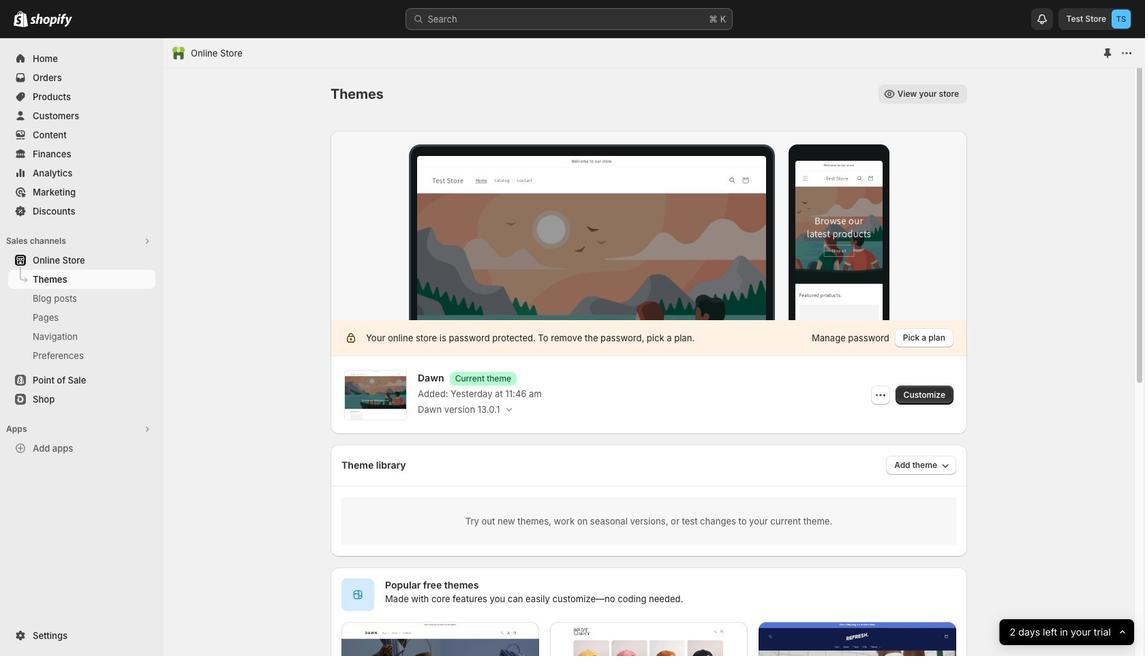 Task type: vqa. For each thing, say whether or not it's contained in the screenshot.
more for Learn more about collections
no



Task type: describe. For each thing, give the bounding box(es) containing it.
test store image
[[1112, 10, 1132, 29]]



Task type: locate. For each thing, give the bounding box(es) containing it.
online store image
[[172, 46, 186, 60]]

shopify image
[[14, 11, 28, 27]]

shopify image
[[30, 14, 72, 27]]



